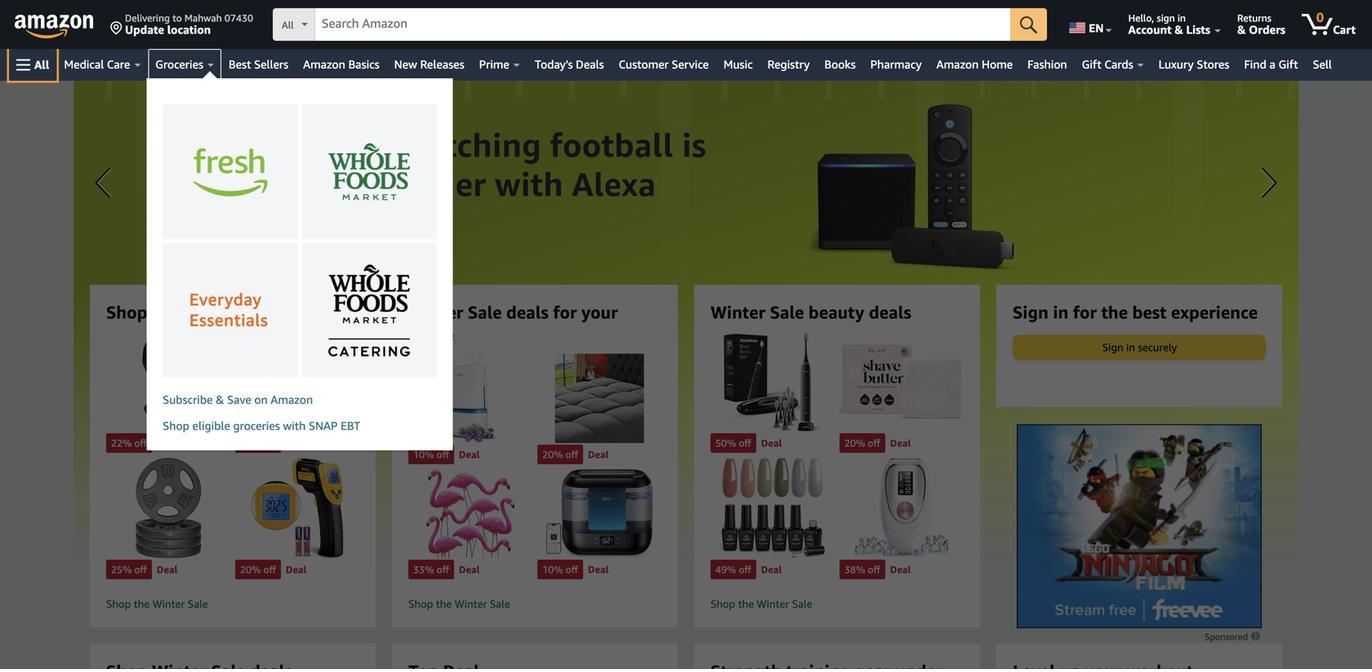 Task type: vqa. For each thing, say whether or not it's contained in the screenshot.
Books link
yes



Task type: describe. For each thing, give the bounding box(es) containing it.
amazon inside subscribe & save on amazon link
[[271, 393, 313, 407]]

deals
[[576, 58, 604, 71]]

new releases
[[394, 58, 465, 71]]

deal for laser hair removal with cooling, at-home ipl hair removal for women men, upgraded to 999,900 flashes permanent hair removal device on facial legs arms bikini line image
[[890, 565, 911, 576]]

subscribe
[[163, 393, 213, 407]]

new
[[394, 58, 417, 71]]

sponsored
[[1205, 632, 1251, 643]]

deal for the kitsch smooth shave butter - smoothing shave butter for sensitive skin | made in us | hydrating clear non clog formula | for all skin types | solid shaving butter | sulfate free & paraben free, 4 oz image
[[890, 438, 911, 449]]

50%
[[716, 438, 736, 449]]

navigation navigation
[[0, 0, 1373, 459]]

customer service link
[[612, 53, 716, 76]]

best
[[229, 58, 251, 71]]

0
[[1317, 9, 1324, 25]]

cap barbell standard 1-inch grip weight plates 10 lbs gray, pack (x4) (rwpis-010b) image
[[106, 458, 230, 559]]

account
[[1129, 23, 1172, 36]]

books link
[[817, 53, 863, 76]]

deal for levoit 4l humidifiers for bedroom large room & essential oil diffuser, quiet cool mist for home, baby and plants, last up to 40hours, dual 360° rotation nozzles, handle design, auto shut off, blue image
[[459, 449, 480, 461]]

stores
[[1197, 58, 1230, 71]]

find a gift
[[1245, 58, 1299, 71]]

49%
[[716, 565, 736, 576]]

today's
[[535, 58, 573, 71]]

& for subscribe
[[216, 393, 224, 407]]

in for sign in securely
[[1127, 341, 1136, 354]]

sign in securely
[[1103, 341, 1178, 354]]

subscribe & save on amazon
[[163, 393, 313, 407]]

25% off
[[111, 565, 147, 576]]

off for sopat mattress topper full size extra thick mattress pad 8-21" deep pocket soft down alternative fill mattress protector pillow top mattress cover (54x75 inches, grey) image
[[566, 449, 578, 461]]

amazon basics link
[[296, 53, 387, 76]]

orders
[[1249, 23, 1286, 36]]

watching football is easier with alexa. fire tv. image
[[74, 81, 1299, 571]]

delivering
[[125, 12, 170, 24]]

music
[[724, 58, 753, 71]]

eligible
[[192, 420, 230, 433]]

sponsored link
[[1205, 630, 1262, 645]]

gift inside gift cards link
[[1082, 58, 1102, 71]]

en
[[1089, 21, 1104, 35]]

deals inside winter sale deals for your home
[[506, 302, 549, 323]]

lists
[[1187, 23, 1211, 36]]

deal for joyin set of 6 small pink flamingo yard ornament stakes, mini lawn plastic flamingo statue with metal legs for sidewalks, outdoor garden, luau party, tropical party decor, 2 styles image
[[459, 565, 480, 576]]

home
[[982, 58, 1013, 71]]

shop the winter sale link for sale
[[106, 598, 359, 612]]

shop the winter sale for winter sale beauty deals
[[711, 599, 813, 611]]

home
[[408, 325, 454, 345]]

kitsch smooth shave butter - smoothing shave butter for sensitive skin | made in us | hydrating clear non clog formula | for all skin types | solid shaving butter | sulfate free & paraben free, 4 oz image
[[840, 332, 964, 432]]

returns & orders
[[1238, 12, 1286, 36]]

luxury stores link
[[1152, 53, 1237, 76]]

sign for sign in for the best experience
[[1013, 302, 1049, 323]]

sell link
[[1306, 53, 1340, 76]]

registry
[[768, 58, 810, 71]]

the for winter sale beauty deals
[[738, 599, 754, 611]]

20% off for deals
[[845, 438, 881, 449]]

service
[[672, 58, 709, 71]]

gift cards link
[[1075, 53, 1152, 76]]

books
[[825, 58, 856, 71]]

prime
[[479, 58, 510, 71]]

amazon fresh image
[[189, 145, 271, 199]]

20% off for for
[[542, 449, 578, 461]]

securely
[[1138, 341, 1178, 354]]

on
[[254, 393, 268, 407]]

delivering to mahwah 07430 update location
[[125, 12, 253, 36]]

none submit inside all search box
[[1011, 8, 1048, 41]]

beauty
[[809, 302, 865, 323]]

10% off for dreo 4l smart humidifiers for bedroom, quiet supersized cool mist ultrasonic humidifier with diffuser and nightlight, 32 hour long runtime for home, indoor, nursery, plant(black) image in the left of the page
[[542, 565, 578, 576]]

essentials image
[[189, 292, 271, 330]]

care
[[107, 58, 130, 71]]

snap
[[309, 420, 338, 433]]

deals for winter sale beauty deals
[[869, 302, 912, 323]]

all button
[[9, 49, 57, 81]]

All search field
[[273, 8, 1048, 42]]

off for cap barbell standard 1-inch grip weight plates 10 lbs gray, pack (x4) (rwpis-010b) image
[[134, 565, 147, 576]]

best
[[1133, 302, 1167, 323]]

22% off
[[111, 438, 147, 449]]

best sellers
[[229, 58, 289, 71]]

49% off
[[716, 565, 752, 576]]

music link
[[716, 53, 760, 76]]

pharmacy link
[[863, 53, 929, 76]]

off for dreo 4l smart humidifiers for bedroom, quiet supersized cool mist ultrasonic humidifier with diffuser and nightlight, 32 hour long runtime for home, indoor, nursery, plant(black) image in the left of the page
[[566, 565, 578, 576]]

amazon for amazon home
[[937, 58, 979, 71]]

off for etekcity infrared thermometer temperature gun for cooking, -58°f to 1130°f, digital heat gun for meat pizza oven, laser tool for indoor outdoor pool, cooking, candy, griddle hvac, yellow 'image'
[[263, 565, 276, 576]]

off for amazon brand - wag dry dog food beef & sweet potato, grain free 24 lb bag image
[[263, 438, 276, 449]]

fashion link
[[1020, 53, 1075, 76]]

whole foods market catering image
[[328, 265, 410, 357]]

basics
[[349, 58, 380, 71]]

sign in for the best experience
[[1013, 302, 1258, 323]]

33%
[[413, 565, 434, 576]]

best sellers link
[[221, 53, 296, 76]]

dreo 4l smart humidifiers for bedroom, quiet supersized cool mist ultrasonic humidifier with diffuser and nightlight, 32 hour long runtime for home, indoor, nursery, plant(black) image
[[538, 470, 662, 559]]

cards
[[1105, 58, 1134, 71]]

the for winter sale deals for your home
[[436, 599, 452, 611]]

joyin set of 6 small pink flamingo yard ornament stakes, mini lawn plastic flamingo statue with metal legs for sidewalks, outdoor garden, luau party, tropical party decor, 2 styles image
[[408, 470, 533, 559]]

the left best on the top of the page
[[1102, 302, 1128, 323]]

shop the winter sale for shop winter sale deals
[[106, 599, 208, 611]]

location
[[167, 23, 211, 36]]

off for tough headwear balaclava ski mask - winter face mask for men & women - cold weather gear for skiing, snowboarding & motorcycle riding (black) image
[[134, 438, 147, 449]]

amazon image
[[15, 15, 94, 39]]

38% off
[[845, 565, 881, 576]]

shop the winter sale link for beauty
[[711, 598, 964, 612]]

winter inside winter sale deals for your home
[[408, 302, 463, 323]]

etekcity infrared thermometer temperature gun for cooking, -58°f to 1130°f, digital heat gun for meat pizza oven, laser tool for indoor outdoor pool, cooking, candy, griddle hvac, yellow image
[[235, 458, 359, 559]]

24%
[[240, 438, 261, 449]]

all inside all search box
[[282, 19, 294, 31]]

laser hair removal with cooling, at-home ipl hair removal for women men, upgraded to 999,900 flashes permanent hair removal device on facial legs arms bikini line image
[[840, 458, 964, 559]]

update
[[125, 23, 164, 36]]

deal for aquasonic black series ultra whitening toothbrush – ada accepted power toothbrush - 8 brush heads & travel case – 40,000 vpm electric motor & wireless charging - 4 modes w smart timer image
[[761, 438, 782, 449]]

luxury stores
[[1159, 58, 1230, 71]]

mahwah
[[185, 12, 222, 24]]

today's deals link
[[528, 53, 612, 76]]

deal for dreo 4l smart humidifiers for bedroom, quiet supersized cool mist ultrasonic humidifier with diffuser and nightlight, 32 hour long runtime for home, indoor, nursery, plant(black) image in the left of the page
[[588, 565, 609, 576]]

shop the winter sale for winter sale deals for your home
[[408, 599, 510, 611]]

to
[[173, 12, 182, 24]]

sign in securely link
[[1014, 336, 1266, 360]]

the for shop winter sale deals
[[134, 599, 150, 611]]

sale inside winter sale deals for your home
[[468, 302, 502, 323]]

off for laser hair removal with cooling, at-home ipl hair removal for women men, upgraded to 999,900 flashes permanent hair removal device on facial legs arms bikini line image
[[868, 565, 881, 576]]

amazon brand - wag dry dog food beef & sweet potato, grain free 24 lb bag image
[[235, 332, 359, 432]]

off for levoit 4l humidifiers for bedroom large room & essential oil diffuser, quiet cool mist for home, baby and plants, last up to 40hours, dual 360° rotation nozzles, handle design, auto shut off, blue image
[[437, 449, 449, 461]]

ebt
[[341, 420, 360, 433]]

amazon basics
[[303, 58, 380, 71]]

pharmacy
[[871, 58, 922, 71]]

24% off link
[[233, 332, 359, 456]]

account & lists
[[1129, 23, 1211, 36]]

Search Amazon text field
[[315, 9, 1011, 40]]

your
[[582, 302, 618, 323]]



Task type: locate. For each thing, give the bounding box(es) containing it.
deals right beauty
[[869, 302, 912, 323]]

shop down subscribe
[[163, 420, 189, 433]]

20% off down the kitsch smooth shave butter - smoothing shave butter for sensitive skin | made in us | hydrating clear non clog formula | for all skin types | solid shaving butter | sulfate free & paraben free, 4 oz image
[[845, 438, 881, 449]]

1 shop the winter sale from the left
[[106, 599, 208, 611]]

off right 25%
[[134, 565, 147, 576]]

0 horizontal spatial for
[[553, 302, 577, 323]]

gift cards
[[1082, 58, 1134, 71]]

leave feedback on sponsored ad element
[[1205, 632, 1262, 643]]

sale
[[211, 302, 245, 323], [468, 302, 502, 323], [770, 302, 804, 323], [188, 599, 208, 611], [490, 599, 510, 611], [792, 599, 813, 611]]

0 horizontal spatial deals
[[250, 302, 292, 323]]

deal for beetles gel polish southern belle glitter nude gel polish set - 6 pcs coral green light blue gel polish kit soak off uv nail gel base and top coat needed varnish salon nail art design image
[[761, 565, 782, 576]]

25%
[[111, 565, 132, 576]]

off for joyin set of 6 small pink flamingo yard ornament stakes, mini lawn plastic flamingo statue with metal legs for sidewalks, outdoor garden, luau party, tropical party decor, 2 styles image
[[437, 565, 449, 576]]

customer
[[619, 58, 669, 71]]

deal right '49% off'
[[761, 565, 782, 576]]

off inside '24% off' link
[[263, 438, 276, 449]]

new releases link
[[387, 53, 472, 76]]

gift
[[1082, 58, 1102, 71], [1279, 58, 1299, 71]]

deal right 25% off
[[157, 565, 178, 576]]

shop inside the navigation navigation
[[163, 420, 189, 433]]

2 shop the winter sale link from the left
[[408, 598, 662, 612]]

0 horizontal spatial in
[[1053, 302, 1069, 323]]

gift inside find a gift link
[[1279, 58, 1299, 71]]

1 vertical spatial sign
[[1103, 341, 1124, 354]]

0 horizontal spatial shop the winter sale
[[106, 599, 208, 611]]

deals left your
[[506, 302, 549, 323]]

shop for winter sale beauty deals
[[711, 599, 736, 611]]

sponsored ad element
[[1017, 425, 1262, 629]]

find
[[1245, 58, 1267, 71]]

off for aquasonic black series ultra whitening toothbrush – ada accepted power toothbrush - 8 brush heads & travel case – 40,000 vpm electric motor & wireless charging - 4 modes w smart timer image
[[739, 438, 752, 449]]

with
[[283, 420, 306, 433]]

2 horizontal spatial 20% off
[[845, 438, 881, 449]]

10% off down levoit 4l humidifiers for bedroom large room & essential oil diffuser, quiet cool mist for home, baby and plants, last up to 40hours, dual 360° rotation nozzles, handle design, auto shut off, blue image
[[413, 449, 449, 461]]

0 horizontal spatial 20%
[[240, 565, 261, 576]]

whole foods market image
[[328, 142, 410, 202]]

shop down 33%
[[408, 599, 433, 611]]

off down sopat mattress topper full size extra thick mattress pad 8-21" deep pocket soft down alternative fill mattress protector pillow top mattress cover (54x75 inches, grey) image
[[566, 449, 578, 461]]

20% down etekcity infrared thermometer temperature gun for cooking, -58°f to 1130°f, digital heat gun for meat pizza oven, laser tool for indoor outdoor pool, cooking, candy, griddle hvac, yellow 'image'
[[240, 565, 261, 576]]

1 vertical spatial 10% off
[[542, 565, 578, 576]]

a
[[1270, 58, 1276, 71]]

10% down levoit 4l humidifiers for bedroom large room & essential oil diffuser, quiet cool mist for home, baby and plants, last up to 40hours, dual 360° rotation nozzles, handle design, auto shut off, blue image
[[413, 449, 434, 461]]

sopat mattress topper full size extra thick mattress pad 8-21" deep pocket soft down alternative fill mattress protector pillow top mattress cover (54x75 inches, grey) image
[[538, 354, 662, 443]]

2 horizontal spatial shop the winter sale
[[711, 599, 813, 611]]

off down the kitsch smooth shave butter - smoothing shave butter for sensitive skin | made in us | hydrating clear non clog formula | for all skin types | solid shaving butter | sulfate free & paraben free, 4 oz image
[[868, 438, 881, 449]]

20% off
[[845, 438, 881, 449], [542, 449, 578, 461], [240, 565, 276, 576]]

0 vertical spatial in
[[1178, 12, 1186, 24]]

2 vertical spatial in
[[1127, 341, 1136, 354]]

save
[[227, 393, 251, 407]]

1 for from the left
[[553, 302, 577, 323]]

2 horizontal spatial deals
[[869, 302, 912, 323]]

1 horizontal spatial all
[[282, 19, 294, 31]]

1 horizontal spatial shop the winter sale link
[[408, 598, 662, 612]]

deal down sopat mattress topper full size extra thick mattress pad 8-21" deep pocket soft down alternative fill mattress protector pillow top mattress cover (54x75 inches, grey) image
[[588, 449, 609, 461]]

amazon inside amazon basics link
[[303, 58, 346, 71]]

off
[[134, 438, 147, 449], [263, 438, 276, 449], [739, 438, 752, 449], [868, 438, 881, 449], [437, 449, 449, 461], [566, 449, 578, 461], [134, 565, 147, 576], [263, 565, 276, 576], [437, 565, 449, 576], [566, 565, 578, 576], [739, 565, 752, 576], [868, 565, 881, 576]]

main content containing shop winter sale deals
[[0, 81, 1373, 670]]

deal down levoit 4l humidifiers for bedroom large room & essential oil diffuser, quiet cool mist for home, baby and plants, last up to 40hours, dual 360° rotation nozzles, handle design, auto shut off, blue image
[[459, 449, 480, 461]]

off for the kitsch smooth shave butter - smoothing shave butter for sensitive skin | made in us | hydrating clear non clog formula | for all skin types | solid shaving butter | sulfate free & paraben free, 4 oz image
[[868, 438, 881, 449]]

medical care
[[64, 58, 130, 71]]

off right 24%
[[263, 438, 276, 449]]

1 horizontal spatial 20% off
[[542, 449, 578, 461]]

levoit 4l humidifiers for bedroom large room & essential oil diffuser, quiet cool mist for home, baby and plants, last up to 40hours, dual 360° rotation nozzles, handle design, auto shut off, blue image
[[408, 354, 533, 443]]

20% down the kitsch smooth shave butter - smoothing shave butter for sensitive skin | made in us | hydrating clear non clog formula | for all skin types | solid shaving butter | sulfate free & paraben free, 4 oz image
[[845, 438, 865, 449]]

amazon up with
[[271, 393, 313, 407]]

1 horizontal spatial 10%
[[542, 565, 563, 576]]

deals for shop winter sale deals
[[250, 302, 292, 323]]

beetles gel polish southern belle glitter nude gel polish set - 6 pcs coral green light blue gel polish kit soak off uv nail gel base and top coat needed varnish salon nail art design image
[[711, 458, 835, 559]]

main content
[[0, 81, 1373, 670]]

off right 49%
[[739, 565, 752, 576]]

22% off link
[[106, 332, 233, 456]]

0 vertical spatial 10%
[[413, 449, 434, 461]]

1 horizontal spatial sign
[[1103, 341, 1124, 354]]

1 vertical spatial 10%
[[542, 565, 563, 576]]

deal down the kitsch smooth shave butter - smoothing shave butter for sensitive skin | made in us | hydrating clear non clog formula | for all skin types | solid shaving butter | sulfate free & paraben free, 4 oz image
[[890, 438, 911, 449]]

0 horizontal spatial 10%
[[413, 449, 434, 461]]

for inside winter sale deals for your home
[[553, 302, 577, 323]]

2 shop the winter sale from the left
[[408, 599, 510, 611]]

1 horizontal spatial in
[[1127, 341, 1136, 354]]

the
[[1102, 302, 1128, 323], [134, 599, 150, 611], [436, 599, 452, 611], [738, 599, 754, 611]]

shop down 25%
[[106, 599, 131, 611]]

1 shop the winter sale link from the left
[[106, 598, 359, 612]]

0 horizontal spatial &
[[216, 393, 224, 407]]

1 horizontal spatial 10% off
[[542, 565, 578, 576]]

2 gift from the left
[[1279, 58, 1299, 71]]

returns
[[1238, 12, 1272, 24]]

20% down sopat mattress topper full size extra thick mattress pad 8-21" deep pocket soft down alternative fill mattress protector pillow top mattress cover (54x75 inches, grey) image
[[542, 449, 563, 461]]

& left lists
[[1175, 23, 1184, 36]]

1 horizontal spatial for
[[1073, 302, 1097, 323]]

20% off down sopat mattress topper full size extra thick mattress pad 8-21" deep pocket soft down alternative fill mattress protector pillow top mattress cover (54x75 inches, grey) image
[[542, 449, 578, 461]]

2 horizontal spatial 20%
[[845, 438, 865, 449]]

amazon
[[303, 58, 346, 71], [937, 58, 979, 71], [271, 393, 313, 407]]

20% for beauty
[[845, 438, 865, 449]]

off for beetles gel polish southern belle glitter nude gel polish set - 6 pcs coral green light blue gel polish kit soak off uv nail gel base and top coat needed varnish salon nail art design image
[[739, 565, 752, 576]]

tough headwear balaclava ski mask - winter face mask for men & women - cold weather gear for skiing, snowboarding & motorcycle riding (black) image
[[106, 332, 230, 432]]

registry link
[[760, 53, 817, 76]]

all
[[282, 19, 294, 31], [34, 58, 49, 71]]

10% for dreo 4l smart humidifiers for bedroom, quiet supersized cool mist ultrasonic humidifier with diffuser and nightlight, 32 hour long runtime for home, indoor, nursery, plant(black) image in the left of the page
[[542, 565, 563, 576]]

10% for levoit 4l humidifiers for bedroom large room & essential oil diffuser, quiet cool mist for home, baby and plants, last up to 40hours, dual 360° rotation nozzles, handle design, auto shut off, blue image
[[413, 449, 434, 461]]

off inside 22% off link
[[134, 438, 147, 449]]

en link
[[1060, 4, 1120, 45]]

38%
[[845, 565, 865, 576]]

1 deals from the left
[[250, 302, 292, 323]]

10% down dreo 4l smart humidifiers for bedroom, quiet supersized cool mist ultrasonic humidifier with diffuser and nightlight, 32 hour long runtime for home, indoor, nursery, plant(black) image in the left of the page
[[542, 565, 563, 576]]

luxury
[[1159, 58, 1194, 71]]

deals
[[250, 302, 292, 323], [506, 302, 549, 323], [869, 302, 912, 323]]

shop down 49%
[[711, 599, 736, 611]]

shop the winter sale down '49% off'
[[711, 599, 813, 611]]

experience
[[1171, 302, 1258, 323]]

find a gift link
[[1237, 53, 1306, 76]]

1 vertical spatial all
[[34, 58, 49, 71]]

in for sign in for the best experience
[[1053, 302, 1069, 323]]

shop the winter sale
[[106, 599, 208, 611], [408, 599, 510, 611], [711, 599, 813, 611]]

2 horizontal spatial shop the winter sale link
[[711, 598, 964, 612]]

0 horizontal spatial sign
[[1013, 302, 1049, 323]]

all up sellers
[[282, 19, 294, 31]]

amazon left basics
[[303, 58, 346, 71]]

0 horizontal spatial 10% off
[[413, 449, 449, 461]]

the down 25% off
[[134, 599, 150, 611]]

for left best on the top of the page
[[1073, 302, 1097, 323]]

for left your
[[553, 302, 577, 323]]

0 horizontal spatial 20% off
[[240, 565, 276, 576]]

subscribe & save on amazon link
[[163, 392, 436, 408]]

off right 50%
[[739, 438, 752, 449]]

shop for winter sale deals for your home
[[408, 599, 433, 611]]

shop the winter sale link for deals
[[408, 598, 662, 612]]

sell
[[1313, 58, 1332, 71]]

2 horizontal spatial &
[[1238, 23, 1246, 36]]

& for account
[[1175, 23, 1184, 36]]

3 shop the winter sale link from the left
[[711, 598, 964, 612]]

groceries
[[155, 58, 203, 71]]

shop up tough headwear balaclava ski mask - winter face mask for men & women - cold weather gear for skiing, snowboarding & motorcycle riding (black) image
[[106, 302, 147, 323]]

shop winter sale deals
[[106, 302, 292, 323]]

3 deals from the left
[[869, 302, 912, 323]]

shop the winter sale down 25% off
[[106, 599, 208, 611]]

cart
[[1333, 23, 1356, 36]]

0 horizontal spatial gift
[[1082, 58, 1102, 71]]

amazon home
[[937, 58, 1013, 71]]

shop the winter sale down the 33% off
[[408, 599, 510, 611]]

medical care link
[[57, 53, 148, 76]]

deal right the 33% off
[[459, 565, 480, 576]]

24% off
[[240, 438, 276, 449]]

1 horizontal spatial 20%
[[542, 449, 563, 461]]

1 vertical spatial in
[[1053, 302, 1069, 323]]

off right 33%
[[437, 565, 449, 576]]

1 horizontal spatial deals
[[506, 302, 549, 323]]

20% off down etekcity infrared thermometer temperature gun for cooking, -58°f to 1130°f, digital heat gun for meat pizza oven, laser tool for indoor outdoor pool, cooking, candy, griddle hvac, yellow 'image'
[[240, 565, 276, 576]]

deal
[[761, 438, 782, 449], [890, 438, 911, 449], [459, 449, 480, 461], [588, 449, 609, 461], [157, 565, 178, 576], [286, 565, 307, 576], [459, 565, 480, 576], [588, 565, 609, 576], [761, 565, 782, 576], [890, 565, 911, 576]]

0 horizontal spatial all
[[34, 58, 49, 71]]

off right 22%
[[134, 438, 147, 449]]

& left save
[[216, 393, 224, 407]]

deal for etekcity infrared thermometer temperature gun for cooking, -58°f to 1130°f, digital heat gun for meat pizza oven, laser tool for indoor outdoor pool, cooking, candy, griddle hvac, yellow 'image'
[[286, 565, 307, 576]]

2 horizontal spatial in
[[1178, 12, 1186, 24]]

& inside "returns & orders"
[[1238, 23, 1246, 36]]

amazon for amazon basics
[[303, 58, 346, 71]]

20% for deals
[[542, 449, 563, 461]]

all down the amazon 'image'
[[34, 58, 49, 71]]

deal right the 38% off
[[890, 565, 911, 576]]

2 deals from the left
[[506, 302, 549, 323]]

1 horizontal spatial gift
[[1279, 58, 1299, 71]]

deal for cap barbell standard 1-inch grip weight plates 10 lbs gray, pack (x4) (rwpis-010b) image
[[157, 565, 178, 576]]

3 shop the winter sale from the left
[[711, 599, 813, 611]]

winter sale deals for your home
[[408, 302, 618, 345]]

0 vertical spatial sign
[[1013, 302, 1049, 323]]

2 for from the left
[[1073, 302, 1097, 323]]

deal down etekcity infrared thermometer temperature gun for cooking, -58°f to 1130°f, digital heat gun for meat pizza oven, laser tool for indoor outdoor pool, cooking, candy, griddle hvac, yellow 'image'
[[286, 565, 307, 576]]

winter
[[152, 302, 207, 323], [408, 302, 463, 323], [711, 302, 766, 323], [152, 599, 185, 611], [455, 599, 487, 611], [757, 599, 789, 611]]

shop eligible groceries with snap ebt
[[163, 420, 360, 433]]

the down '49% off'
[[738, 599, 754, 611]]

deals up amazon brand - wag dry dog food beef & sweet potato, grain free 24 lb bag image
[[250, 302, 292, 323]]

1 gift from the left
[[1082, 58, 1102, 71]]

deal for sopat mattress topper full size extra thick mattress pad 8-21" deep pocket soft down alternative fill mattress protector pillow top mattress cover (54x75 inches, grey) image
[[588, 449, 609, 461]]

groceries link
[[148, 49, 221, 81]]

0 vertical spatial all
[[282, 19, 294, 31]]

33% off
[[413, 565, 449, 576]]

deal down dreo 4l smart humidifiers for bedroom, quiet supersized cool mist ultrasonic humidifier with diffuser and nightlight, 32 hour long runtime for home, indoor, nursery, plant(black) image in the left of the page
[[588, 565, 609, 576]]

sellers
[[254, 58, 289, 71]]

off down etekcity infrared thermometer temperature gun for cooking, -58°f to 1130°f, digital heat gun for meat pizza oven, laser tool for indoor outdoor pool, cooking, candy, griddle hvac, yellow 'image'
[[263, 565, 276, 576]]

all inside button
[[34, 58, 49, 71]]

sign
[[1013, 302, 1049, 323], [1103, 341, 1124, 354]]

for
[[553, 302, 577, 323], [1073, 302, 1097, 323]]

07430
[[225, 12, 253, 24]]

sign
[[1157, 12, 1175, 24]]

&
[[1175, 23, 1184, 36], [1238, 23, 1246, 36], [216, 393, 224, 407]]

1 horizontal spatial &
[[1175, 23, 1184, 36]]

deal right the 50% off at right
[[761, 438, 782, 449]]

& for returns
[[1238, 23, 1246, 36]]

off right 38%
[[868, 565, 881, 576]]

50% off
[[716, 438, 752, 449]]

10%
[[413, 449, 434, 461], [542, 565, 563, 576]]

releases
[[420, 58, 465, 71]]

None submit
[[1011, 8, 1048, 41]]

hello,
[[1129, 12, 1155, 24]]

winter sale beauty deals
[[711, 302, 912, 323]]

gift left cards
[[1082, 58, 1102, 71]]

prime link
[[472, 53, 528, 76]]

fashion
[[1028, 58, 1068, 71]]

aquasonic black series ultra whitening toothbrush – ada accepted power toothbrush - 8 brush heads & travel case – 40,000 vpm electric motor & wireless charging - 4 modes w smart timer image
[[711, 332, 835, 432]]

amazon left home
[[937, 58, 979, 71]]

20%
[[845, 438, 865, 449], [542, 449, 563, 461], [240, 565, 261, 576]]

1 horizontal spatial shop the winter sale
[[408, 599, 510, 611]]

10% off for levoit 4l humidifiers for bedroom large room & essential oil diffuser, quiet cool mist for home, baby and plants, last up to 40hours, dual 360° rotation nozzles, handle design, auto shut off, blue image
[[413, 449, 449, 461]]

10% off
[[413, 449, 449, 461], [542, 565, 578, 576]]

medical
[[64, 58, 104, 71]]

shop the winter sale link
[[106, 598, 359, 612], [408, 598, 662, 612], [711, 598, 964, 612]]

shop for shop winter sale deals
[[106, 599, 131, 611]]

gift right a in the right of the page
[[1279, 58, 1299, 71]]

10% off down dreo 4l smart humidifiers for bedroom, quiet supersized cool mist ultrasonic humidifier with diffuser and nightlight, 32 hour long runtime for home, indoor, nursery, plant(black) image in the left of the page
[[542, 565, 578, 576]]

off down levoit 4l humidifiers for bedroom large room & essential oil diffuser, quiet cool mist for home, baby and plants, last up to 40hours, dual 360° rotation nozzles, handle design, auto shut off, blue image
[[437, 449, 449, 461]]

off down dreo 4l smart humidifiers for bedroom, quiet supersized cool mist ultrasonic humidifier with diffuser and nightlight, 32 hour long runtime for home, indoor, nursery, plant(black) image in the left of the page
[[566, 565, 578, 576]]

& left orders
[[1238, 23, 1246, 36]]

0 vertical spatial 10% off
[[413, 449, 449, 461]]

0 horizontal spatial shop the winter sale link
[[106, 598, 359, 612]]

amazon home link
[[929, 53, 1020, 76]]

the down the 33% off
[[436, 599, 452, 611]]

in inside the navigation navigation
[[1178, 12, 1186, 24]]

sign for sign in securely
[[1103, 341, 1124, 354]]



